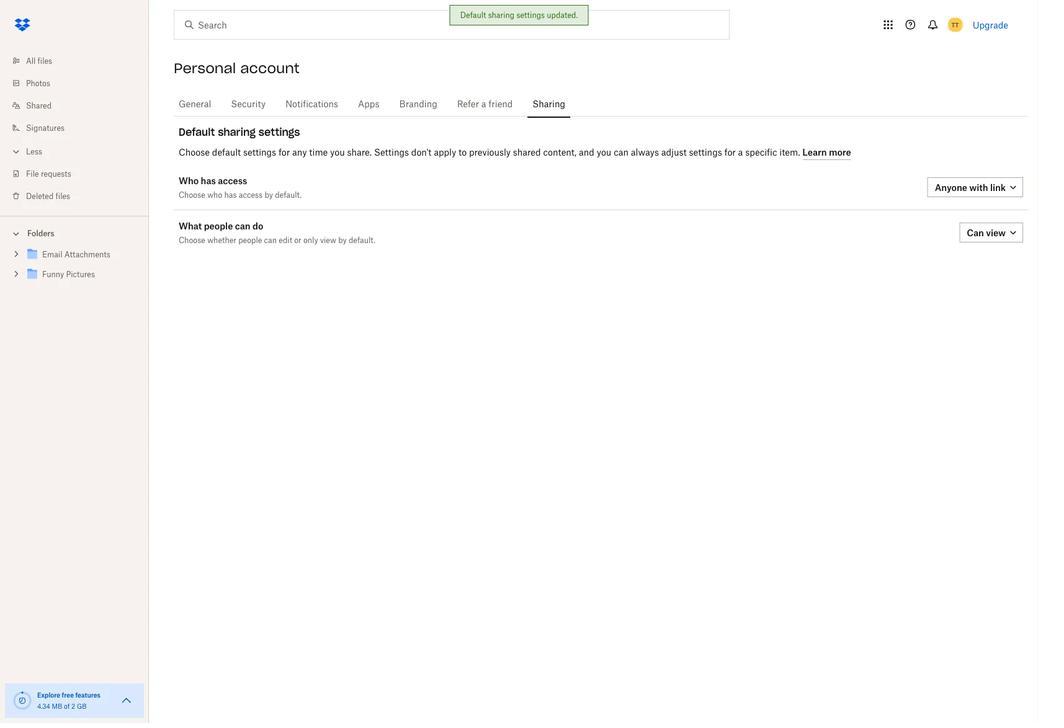 Task type: describe. For each thing, give the bounding box(es) containing it.
anyone with link button
[[928, 178, 1024, 197]]

all
[[26, 56, 36, 66]]

dropbox image
[[10, 12, 35, 37]]

signatures
[[26, 123, 65, 133]]

only
[[304, 236, 318, 245]]

folders
[[27, 229, 54, 238]]

notifications
[[286, 98, 338, 109]]

attachments
[[64, 250, 110, 260]]

updated.
[[547, 11, 578, 20]]

notifications tab
[[281, 89, 343, 119]]

time
[[309, 147, 328, 158]]

content,
[[544, 147, 577, 158]]

to
[[459, 147, 467, 158]]

requests
[[41, 169, 71, 179]]

signatures link
[[10, 117, 149, 139]]

shared
[[513, 147, 541, 158]]

deleted files
[[26, 192, 70, 201]]

free
[[62, 692, 74, 700]]

choose default settings for any time you share. settings don't apply to previously shared content, and you can always adjust settings for a specific item. learn more
[[179, 147, 852, 158]]

shared
[[26, 101, 52, 110]]

view inside what people can do choose whether people can edit or only view by default.
[[320, 236, 336, 245]]

learn more button
[[803, 145, 852, 160]]

2 vertical spatial can
[[264, 236, 277, 245]]

0 horizontal spatial people
[[204, 221, 233, 231]]

photos link
[[10, 72, 149, 94]]

always
[[631, 147, 659, 158]]

security
[[231, 98, 266, 109]]

branding tab
[[395, 89, 443, 119]]

tab list containing general
[[174, 87, 1029, 119]]

1 you from the left
[[330, 147, 345, 158]]

funny
[[42, 270, 64, 279]]

default. inside what people can do choose whether people can edit or only view by default.
[[349, 236, 376, 245]]

file requests link
[[10, 163, 149, 185]]

whether
[[207, 236, 237, 245]]

edit
[[279, 236, 292, 245]]

default sharing settings
[[179, 126, 300, 138]]

Search text field
[[198, 18, 704, 32]]

who
[[207, 190, 222, 200]]

upgrade link
[[973, 20, 1009, 30]]

gb
[[77, 703, 87, 711]]

refer
[[457, 98, 479, 109]]

or
[[294, 236, 302, 245]]

learn
[[803, 147, 827, 158]]

choose inside what people can do choose whether people can edit or only view by default.
[[179, 236, 205, 245]]

general tab
[[174, 89, 216, 119]]

email
[[42, 250, 62, 260]]

sharing tab
[[528, 89, 571, 119]]

what people can do choose whether people can edit or only view by default.
[[179, 221, 376, 245]]

1 for from the left
[[279, 147, 290, 158]]

personal
[[174, 60, 236, 77]]

sharing for default sharing settings
[[218, 126, 256, 138]]

mb
[[52, 703, 62, 711]]

email attachments link
[[25, 247, 139, 264]]

default for default sharing settings
[[179, 126, 215, 138]]

explore
[[37, 692, 60, 700]]

1 horizontal spatial people
[[239, 236, 262, 245]]

settings
[[374, 147, 409, 158]]

settings for default sharing settings updated.
[[517, 11, 545, 20]]

view inside popup button
[[987, 228, 1006, 238]]

email attachments
[[42, 250, 110, 260]]

apply
[[434, 147, 456, 158]]

link
[[991, 182, 1006, 193]]

can view
[[968, 228, 1006, 238]]

features
[[75, 692, 101, 700]]

1 choose from the top
[[179, 147, 210, 158]]

all files
[[26, 56, 52, 66]]

who has access choose who has access by default.
[[179, 175, 302, 200]]

can view button
[[960, 223, 1024, 243]]

choose inside who has access choose who has access by default.
[[179, 190, 205, 200]]

2 for from the left
[[725, 147, 736, 158]]

files for all files
[[38, 56, 52, 66]]

by inside who has access choose who has access by default.
[[265, 190, 273, 200]]

photos
[[26, 79, 50, 88]]

4.34
[[37, 703, 50, 711]]

quota usage element
[[12, 692, 32, 712]]



Task type: vqa. For each thing, say whether or not it's contained in the screenshot.
leftmost you
yes



Task type: locate. For each thing, give the bounding box(es) containing it.
you right time
[[330, 147, 345, 158]]

and
[[579, 147, 595, 158]]

1 vertical spatial access
[[239, 190, 263, 200]]

friend
[[489, 98, 513, 109]]

specific
[[746, 147, 778, 158]]

folders button
[[0, 224, 149, 242]]

more
[[829, 147, 852, 158]]

files
[[38, 56, 52, 66], [56, 192, 70, 201]]

has up 'who'
[[201, 175, 216, 186]]

deleted
[[26, 192, 54, 201]]

default. right only at top
[[349, 236, 376, 245]]

sharing up default
[[218, 126, 256, 138]]

0 horizontal spatial by
[[265, 190, 273, 200]]

access up do
[[239, 190, 263, 200]]

a
[[482, 98, 486, 109], [739, 147, 743, 158]]

1 vertical spatial default
[[179, 126, 215, 138]]

by up what people can do choose whether people can edit or only view by default.
[[265, 190, 273, 200]]

1 vertical spatial people
[[239, 236, 262, 245]]

for
[[279, 147, 290, 158], [725, 147, 736, 158]]

0 horizontal spatial default
[[179, 126, 215, 138]]

of
[[64, 703, 70, 711]]

a inside tab
[[482, 98, 486, 109]]

1 horizontal spatial default
[[461, 11, 486, 20]]

default for default sharing settings updated.
[[461, 11, 486, 20]]

item.
[[780, 147, 801, 158]]

0 vertical spatial choose
[[179, 147, 210, 158]]

can
[[614, 147, 629, 158], [235, 221, 251, 231], [264, 236, 277, 245]]

tab list
[[174, 87, 1029, 119]]

2 vertical spatial choose
[[179, 236, 205, 245]]

1 vertical spatial by
[[339, 236, 347, 245]]

adjust
[[662, 147, 687, 158]]

less
[[26, 147, 42, 156]]

0 vertical spatial has
[[201, 175, 216, 186]]

can left do
[[235, 221, 251, 231]]

what
[[179, 221, 202, 231]]

1 vertical spatial files
[[56, 192, 70, 201]]

previously
[[469, 147, 511, 158]]

group
[[0, 242, 149, 294]]

0 vertical spatial access
[[218, 175, 247, 186]]

1 horizontal spatial a
[[739, 147, 743, 158]]

view
[[987, 228, 1006, 238], [320, 236, 336, 245]]

refer a friend
[[457, 98, 513, 109]]

anyone with link
[[936, 182, 1006, 193]]

settings up any
[[259, 126, 300, 138]]

sharing
[[488, 11, 515, 20], [218, 126, 256, 138]]

you right and on the right of page
[[597, 147, 612, 158]]

0 vertical spatial a
[[482, 98, 486, 109]]

don't
[[412, 147, 432, 158]]

1 horizontal spatial for
[[725, 147, 736, 158]]

by inside what people can do choose whether people can edit or only view by default.
[[339, 236, 347, 245]]

can left edit at the left of the page
[[264, 236, 277, 245]]

0 horizontal spatial view
[[320, 236, 336, 245]]

default
[[212, 147, 241, 158]]

deleted files link
[[10, 185, 149, 207]]

upgrade
[[973, 20, 1009, 30]]

personal account
[[174, 60, 300, 77]]

people
[[204, 221, 233, 231], [239, 236, 262, 245]]

branding
[[400, 98, 438, 109]]

0 horizontal spatial default.
[[275, 190, 302, 200]]

default sharing settings updated.
[[461, 11, 578, 20]]

anyone
[[936, 182, 968, 193]]

0 horizontal spatial has
[[201, 175, 216, 186]]

a left specific on the right top of the page
[[739, 147, 743, 158]]

funny pictures
[[42, 270, 95, 279]]

1 horizontal spatial view
[[987, 228, 1006, 238]]

funny pictures link
[[25, 267, 139, 283]]

by right only at top
[[339, 236, 347, 245]]

refer a friend tab
[[452, 89, 518, 119]]

all files link
[[10, 50, 149, 72]]

1 vertical spatial can
[[235, 221, 251, 231]]

1 vertical spatial choose
[[179, 190, 205, 200]]

with
[[970, 182, 989, 193]]

1 horizontal spatial sharing
[[488, 11, 515, 20]]

0 horizontal spatial files
[[38, 56, 52, 66]]

0 horizontal spatial for
[[279, 147, 290, 158]]

apps
[[358, 98, 380, 109]]

0 vertical spatial can
[[614, 147, 629, 158]]

shared link
[[10, 94, 149, 117]]

people down do
[[239, 236, 262, 245]]

default. inside who has access choose who has access by default.
[[275, 190, 302, 200]]

people up the whether
[[204, 221, 233, 231]]

settings for default sharing settings
[[259, 126, 300, 138]]

settings for choose default settings for any time you share. settings don't apply to previously shared content, and you can always adjust settings for a specific item. learn more
[[243, 147, 276, 158]]

choose down who
[[179, 190, 205, 200]]

1 vertical spatial sharing
[[218, 126, 256, 138]]

tt button
[[946, 15, 966, 35]]

by
[[265, 190, 273, 200], [339, 236, 347, 245]]

has right 'who'
[[224, 190, 237, 200]]

1 horizontal spatial you
[[597, 147, 612, 158]]

file
[[26, 169, 39, 179]]

settings right adjust
[[689, 147, 723, 158]]

settings left updated.
[[517, 11, 545, 20]]

view right only at top
[[320, 236, 336, 245]]

less image
[[10, 146, 22, 158]]

1 horizontal spatial files
[[56, 192, 70, 201]]

pictures
[[66, 270, 95, 279]]

0 horizontal spatial can
[[235, 221, 251, 231]]

access up 'who'
[[218, 175, 247, 186]]

1 vertical spatial default.
[[349, 236, 376, 245]]

0 vertical spatial sharing
[[488, 11, 515, 20]]

choose down what
[[179, 236, 205, 245]]

0 vertical spatial by
[[265, 190, 273, 200]]

group containing email attachments
[[0, 242, 149, 294]]

1 horizontal spatial can
[[264, 236, 277, 245]]

3 choose from the top
[[179, 236, 205, 245]]

any
[[292, 147, 307, 158]]

1 vertical spatial a
[[739, 147, 743, 158]]

1 horizontal spatial has
[[224, 190, 237, 200]]

1 horizontal spatial by
[[339, 236, 347, 245]]

has
[[201, 175, 216, 186], [224, 190, 237, 200]]

2 you from the left
[[597, 147, 612, 158]]

can left "always"
[[614, 147, 629, 158]]

files for deleted files
[[56, 192, 70, 201]]

settings
[[517, 11, 545, 20], [259, 126, 300, 138], [243, 147, 276, 158], [689, 147, 723, 158]]

do
[[253, 221, 263, 231]]

sharing left updated.
[[488, 11, 515, 20]]

0 vertical spatial default
[[461, 11, 486, 20]]

for left specific on the right top of the page
[[725, 147, 736, 158]]

0 vertical spatial default.
[[275, 190, 302, 200]]

choose up who
[[179, 147, 210, 158]]

sharing for default sharing settings updated.
[[488, 11, 515, 20]]

general
[[179, 98, 211, 109]]

for left any
[[279, 147, 290, 158]]

choose
[[179, 147, 210, 158], [179, 190, 205, 200], [179, 236, 205, 245]]

a right refer
[[482, 98, 486, 109]]

explore free features 4.34 mb of 2 gb
[[37, 692, 101, 711]]

list
[[0, 42, 149, 216]]

who
[[179, 175, 199, 186]]

account
[[240, 60, 300, 77]]

settings down default sharing settings
[[243, 147, 276, 158]]

0 horizontal spatial sharing
[[218, 126, 256, 138]]

file requests
[[26, 169, 71, 179]]

security tab
[[226, 89, 271, 119]]

1 horizontal spatial default.
[[349, 236, 376, 245]]

0 vertical spatial files
[[38, 56, 52, 66]]

share.
[[347, 147, 372, 158]]

apps tab
[[353, 89, 385, 119]]

0 horizontal spatial a
[[482, 98, 486, 109]]

view right can
[[987, 228, 1006, 238]]

2
[[71, 703, 75, 711]]

1 vertical spatial has
[[224, 190, 237, 200]]

files right deleted
[[56, 192, 70, 201]]

sharing
[[533, 98, 566, 109]]

0 horizontal spatial you
[[330, 147, 345, 158]]

0 vertical spatial people
[[204, 221, 233, 231]]

default
[[461, 11, 486, 20], [179, 126, 215, 138]]

files right all on the top
[[38, 56, 52, 66]]

2 choose from the top
[[179, 190, 205, 200]]

can
[[968, 228, 985, 238]]

2 horizontal spatial can
[[614, 147, 629, 158]]

tt
[[952, 21, 960, 29]]

list containing all files
[[0, 42, 149, 216]]

default. up what people can do choose whether people can edit or only view by default.
[[275, 190, 302, 200]]



